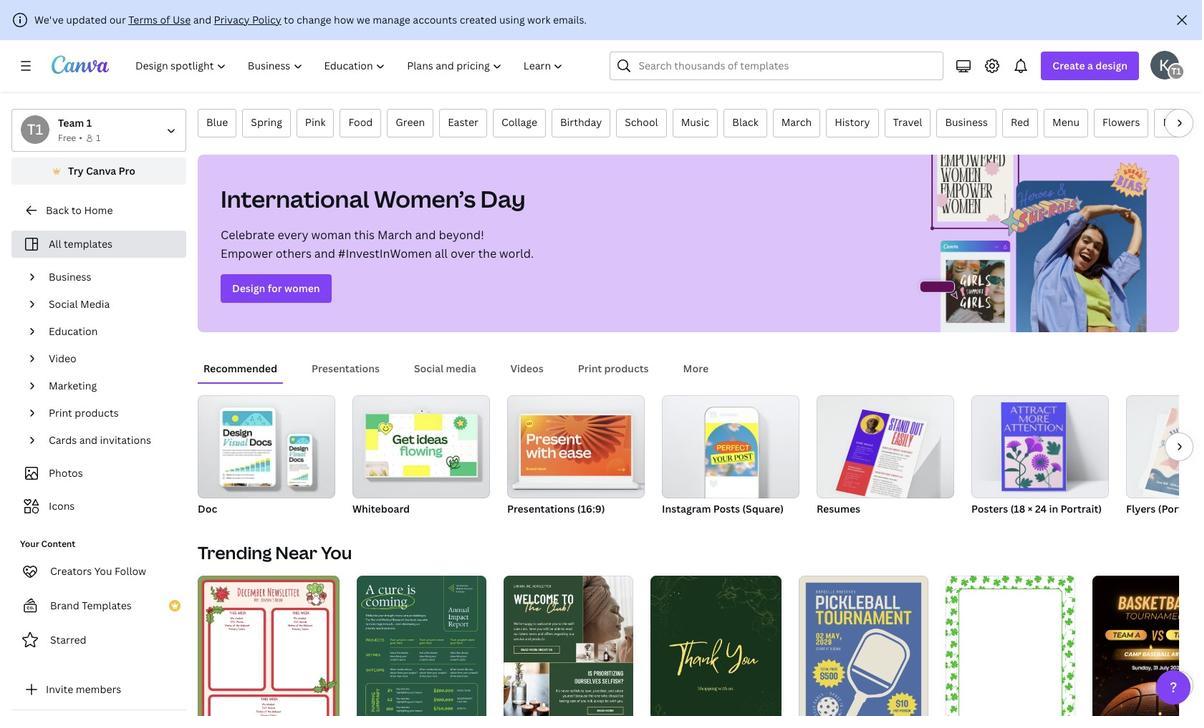 Task type: locate. For each thing, give the bounding box(es) containing it.
presentations inside presentations (16:9) "link"
[[507, 502, 575, 516]]

black and orange elegant tournament basketball flyer image
[[1092, 576, 1202, 716]]

1 vertical spatial to
[[71, 203, 82, 217]]

brand
[[50, 599, 79, 613]]

green beige modern minimal skincare email newsletter image
[[504, 576, 633, 716]]

black link
[[724, 109, 767, 138]]

social for social media
[[49, 297, 78, 311]]

Switch to another team button
[[11, 109, 186, 152]]

flowers link
[[1094, 109, 1149, 138]]

•
[[79, 132, 82, 144]]

(portrait
[[1158, 502, 1199, 516]]

0 horizontal spatial to
[[71, 203, 82, 217]]

trending near you
[[198, 541, 352, 565]]

pro
[[119, 164, 135, 178]]

green simple thank you card 5 x 7 potrait image
[[650, 576, 781, 716]]

1 horizontal spatial business link
[[937, 109, 996, 138]]

to right back
[[71, 203, 82, 217]]

try canva pro button
[[11, 158, 186, 185]]

social left the 'media'
[[414, 362, 444, 375]]

1 right the '•'
[[96, 132, 100, 144]]

pink
[[305, 115, 326, 129]]

flowers button
[[1094, 109, 1149, 138]]

Search search field
[[639, 52, 934, 80]]

instagram post (square) image
[[662, 395, 800, 499], [705, 423, 758, 477]]

instagram posts (square)
[[662, 502, 784, 516]]

to right policy
[[284, 13, 294, 27]]

1 vertical spatial team 1 element
[[21, 115, 49, 144]]

to inside the back to home link
[[71, 203, 82, 217]]

0 horizontal spatial presentations
[[312, 362, 380, 375]]

photos link
[[20, 460, 178, 487]]

blue retro pickleball tournament  event flyer image
[[799, 576, 928, 716]]

social up education
[[49, 297, 78, 311]]

resume image
[[817, 395, 954, 499], [836, 410, 928, 505]]

invite members button
[[11, 676, 186, 704]]

spring button
[[242, 109, 291, 138]]

0 vertical spatial print products
[[578, 362, 649, 375]]

use
[[173, 13, 191, 27]]

1 vertical spatial business link
[[43, 264, 178, 291]]

1 horizontal spatial products
[[604, 362, 649, 375]]

team 1 element inside "t1" popup button
[[1168, 63, 1185, 80]]

blue
[[206, 115, 228, 129]]

print products for the print products button
[[578, 362, 649, 375]]

team 1 element
[[1168, 63, 1185, 80], [21, 115, 49, 144]]

cards
[[49, 433, 77, 447]]

templates
[[82, 599, 132, 613]]

spring link
[[242, 109, 291, 138]]

presentation (16:9) image
[[507, 395, 645, 499], [521, 416, 631, 476]]

design
[[1096, 59, 1128, 72]]

1 right team
[[86, 116, 92, 130]]

your
[[20, 538, 39, 550]]

cards and invitations link
[[43, 427, 178, 454]]

our
[[109, 13, 126, 27]]

print up cards
[[49, 406, 72, 420]]

social
[[49, 297, 78, 311], [414, 362, 444, 375]]

team 1 element left free
[[21, 115, 49, 144]]

1 horizontal spatial 1
[[96, 132, 100, 144]]

business left "red"
[[945, 115, 988, 129]]

march up "#investinwomen"
[[377, 227, 412, 243]]

invitations
[[100, 433, 151, 447]]

poster (18 × 24 in portrait) image
[[971, 395, 1109, 499], [1001, 403, 1066, 491]]

blue button
[[198, 109, 237, 138]]

green button
[[387, 109, 434, 138]]

privacy
[[214, 13, 250, 27]]

0 horizontal spatial march
[[377, 227, 412, 243]]

0 horizontal spatial business
[[49, 270, 91, 284]]

0 vertical spatial print
[[578, 362, 602, 375]]

video link
[[43, 345, 178, 373]]

1 horizontal spatial social
[[414, 362, 444, 375]]

create
[[1053, 59, 1085, 72]]

(18
[[1010, 502, 1025, 516]]

top level navigation element
[[126, 52, 576, 80]]

food link
[[340, 109, 381, 138]]

products left more
[[604, 362, 649, 375]]

collage link
[[493, 109, 546, 138]]

march right "black"
[[781, 115, 812, 129]]

0 horizontal spatial you
[[94, 565, 112, 578]]

blue link
[[198, 109, 237, 138]]

social for social media
[[414, 362, 444, 375]]

over
[[451, 246, 475, 261]]

instagram
[[662, 502, 711, 516]]

how
[[334, 13, 354, 27]]

history
[[835, 115, 870, 129]]

business up social media
[[49, 270, 91, 284]]

1 horizontal spatial team 1 element
[[1168, 63, 1185, 80]]

you right near
[[321, 541, 352, 565]]

black
[[732, 115, 758, 129]]

business link up the media
[[43, 264, 178, 291]]

to
[[284, 13, 294, 27], [71, 203, 82, 217]]

green
[[396, 115, 425, 129]]

easter link
[[439, 109, 487, 138]]

1 horizontal spatial business
[[945, 115, 988, 129]]

0 vertical spatial products
[[604, 362, 649, 375]]

presentations for presentations (16:9)
[[507, 502, 575, 516]]

presentations inside presentations button
[[312, 362, 380, 375]]

team 1 element up nature
[[1168, 63, 1185, 80]]

whiteboard image
[[352, 395, 490, 499], [366, 414, 477, 477]]

0 vertical spatial march
[[781, 115, 812, 129]]

1 horizontal spatial to
[[284, 13, 294, 27]]

marketing link
[[43, 373, 178, 400]]

doc link
[[198, 395, 335, 519]]

1 vertical spatial march
[[377, 227, 412, 243]]

products inside button
[[604, 362, 649, 375]]

empower
[[221, 246, 273, 261]]

1 horizontal spatial print
[[578, 362, 602, 375]]

1 horizontal spatial presentations
[[507, 502, 575, 516]]

print right videos
[[578, 362, 602, 375]]

0 horizontal spatial business link
[[43, 264, 178, 291]]

1 vertical spatial social
[[414, 362, 444, 375]]

0 horizontal spatial social
[[49, 297, 78, 311]]

flyers (portrait 8
[[1126, 502, 1202, 516]]

food
[[348, 115, 373, 129]]

creators you follow
[[50, 565, 146, 578]]

menu button
[[1044, 109, 1088, 138]]

work
[[527, 13, 551, 27]]

kendall parks image
[[1151, 51, 1179, 80]]

creators you follow link
[[11, 557, 186, 586]]

the
[[478, 246, 497, 261]]

1 vertical spatial print products
[[49, 406, 119, 420]]

brand templates link
[[11, 592, 186, 620]]

24
[[1035, 502, 1047, 516]]

poster (18 × 24 in portrait) image up posters (18 × 24 in portrait)
[[1001, 403, 1066, 491]]

flyers
[[1126, 502, 1156, 516]]

1 vertical spatial presentations
[[507, 502, 575, 516]]

1 vertical spatial business
[[49, 270, 91, 284]]

education link
[[43, 318, 178, 345]]

doc image
[[198, 395, 335, 499], [198, 395, 335, 499]]

print products inside button
[[578, 362, 649, 375]]

flowers
[[1103, 115, 1140, 129]]

None search field
[[610, 52, 944, 80]]

icons link
[[20, 493, 178, 520]]

woman
[[311, 227, 351, 243]]

social inside button
[[414, 362, 444, 375]]

0 horizontal spatial team 1 element
[[21, 115, 49, 144]]

brand templates
[[50, 599, 132, 613]]

presentation (16:9) image inside presentations (16:9) "link"
[[521, 416, 631, 476]]

0 vertical spatial team 1 element
[[1168, 63, 1185, 80]]

birthday button
[[552, 109, 611, 138]]

you left follow on the left bottom
[[94, 565, 112, 578]]

0 vertical spatial presentations
[[312, 362, 380, 375]]

black button
[[724, 109, 767, 138]]

1 horizontal spatial print products
[[578, 362, 649, 375]]

try canva pro
[[68, 164, 135, 178]]

manage
[[373, 13, 410, 27]]

updated
[[66, 13, 107, 27]]

print inside button
[[578, 362, 602, 375]]

collage
[[501, 115, 537, 129]]

you
[[321, 541, 352, 565], [94, 565, 112, 578]]

0 horizontal spatial products
[[75, 406, 119, 420]]

edu december gnome newsletter image
[[198, 576, 339, 716]]

0 horizontal spatial print
[[49, 406, 72, 420]]

privacy policy link
[[214, 13, 281, 27]]

history button
[[826, 109, 879, 138]]

1 vertical spatial print
[[49, 406, 72, 420]]

products up cards and invitations
[[75, 406, 119, 420]]

trending
[[198, 541, 272, 565]]

social media
[[414, 362, 476, 375]]

0 horizontal spatial print products
[[49, 406, 119, 420]]

a
[[1088, 59, 1093, 72]]

international women's day image
[[913, 155, 1179, 332]]

business link left red link
[[937, 109, 996, 138]]

green modern clover st. patrick's day page border image
[[946, 576, 1075, 716]]

(16:9)
[[577, 502, 605, 516]]

march
[[781, 115, 812, 129], [377, 227, 412, 243]]

0 vertical spatial social
[[49, 297, 78, 311]]

0 vertical spatial business
[[945, 115, 988, 129]]

1 horizontal spatial march
[[781, 115, 812, 129]]

0 vertical spatial 1
[[86, 116, 92, 130]]

1 vertical spatial products
[[75, 406, 119, 420]]



Task type: describe. For each thing, give the bounding box(es) containing it.
birthday
[[560, 115, 602, 129]]

0 vertical spatial to
[[284, 13, 294, 27]]

travel
[[893, 115, 922, 129]]

home
[[84, 203, 113, 217]]

flyer (portrait 8.5 × 11 in) image
[[1126, 395, 1202, 499]]

international women's day
[[221, 183, 526, 214]]

team 1 element inside switch to another team button
[[21, 115, 49, 144]]

t1 button
[[1151, 51, 1185, 80]]

print for print products link
[[49, 406, 72, 420]]

nature button
[[1154, 109, 1202, 138]]

portrait)
[[1061, 502, 1102, 516]]

birthday link
[[552, 109, 611, 138]]

back to home link
[[11, 196, 186, 225]]

invite members
[[46, 683, 121, 696]]

free
[[58, 132, 76, 144]]

doc
[[198, 502, 217, 516]]

team 1 image
[[21, 115, 49, 144]]

all
[[435, 246, 448, 261]]

business inside button
[[945, 115, 988, 129]]

design for women link
[[221, 274, 331, 303]]

and right use at left top
[[193, 13, 211, 27]]

create a design button
[[1041, 52, 1139, 80]]

1 vertical spatial 1
[[96, 132, 100, 144]]

0 vertical spatial business link
[[937, 109, 996, 138]]

8
[[1202, 502, 1202, 516]]

history link
[[826, 109, 879, 138]]

try
[[68, 164, 84, 178]]

cards and invitations
[[49, 433, 151, 447]]

food button
[[340, 109, 381, 138]]

print products for print products link
[[49, 406, 119, 420]]

and right cards
[[79, 433, 98, 447]]

day
[[480, 183, 526, 214]]

media
[[446, 362, 476, 375]]

poster (18 × 24 in portrait) image inside posters (18 × 24 in portrait) link
[[1001, 403, 1066, 491]]

spring
[[251, 115, 282, 129]]

terms
[[128, 13, 158, 27]]

whiteboard
[[352, 502, 410, 516]]

posts
[[713, 502, 740, 516]]

march inside celebrate every woman this march and beyond! empower others and #investinwomen all over the world.
[[377, 227, 412, 243]]

icons
[[49, 499, 75, 513]]

in
[[1049, 502, 1058, 516]]

back
[[46, 203, 69, 217]]

posters (18 × 24 in portrait) link
[[971, 395, 1109, 519]]

back to home
[[46, 203, 113, 217]]

medical one-page impact report charity report in dark green light green shapes & scribbles style image
[[357, 576, 486, 716]]

presentations (16:9)
[[507, 502, 605, 516]]

content
[[41, 538, 75, 550]]

music button
[[672, 109, 718, 138]]

products for the print products button
[[604, 362, 649, 375]]

march inside button
[[781, 115, 812, 129]]

instagram posts (square) link
[[662, 395, 800, 519]]

team 1 image
[[1168, 63, 1185, 80]]

social media button
[[408, 355, 482, 383]]

business button
[[937, 109, 996, 138]]

near
[[275, 541, 317, 565]]

print for the print products button
[[578, 362, 602, 375]]

products for print products link
[[75, 406, 119, 420]]

videos
[[511, 362, 544, 375]]

all
[[49, 237, 61, 251]]

create a design
[[1053, 59, 1128, 72]]

you inside creators you follow link
[[94, 565, 112, 578]]

starred
[[50, 633, 86, 647]]

of
[[160, 13, 170, 27]]

school link
[[616, 109, 667, 138]]

team
[[58, 116, 84, 130]]

march link
[[773, 109, 820, 138]]

all templates
[[49, 237, 112, 251]]

videos button
[[505, 355, 549, 383]]

your content
[[20, 538, 75, 550]]

collage button
[[493, 109, 546, 138]]

celebrate every woman this march and beyond! empower others and #investinwomen all over the world.
[[221, 227, 534, 261]]

world.
[[499, 246, 534, 261]]

red link
[[1002, 109, 1038, 138]]

women
[[284, 282, 320, 295]]

school
[[625, 115, 658, 129]]

menu link
[[1044, 109, 1088, 138]]

social media link
[[43, 291, 178, 318]]

posters (18 × 24 in portrait)
[[971, 502, 1102, 516]]

design for women
[[232, 282, 320, 295]]

travel link
[[884, 109, 931, 138]]

recommended
[[203, 362, 277, 375]]

march button
[[773, 109, 820, 138]]

this
[[354, 227, 375, 243]]

nature
[[1163, 115, 1196, 129]]

education
[[49, 325, 98, 338]]

free •
[[58, 132, 82, 144]]

media
[[80, 297, 110, 311]]

presentations for presentations
[[312, 362, 380, 375]]

and up all at top
[[415, 227, 436, 243]]

we've updated our terms of use and privacy policy to change how we manage accounts created using work emails.
[[34, 13, 587, 27]]

design
[[232, 282, 265, 295]]

accounts
[[413, 13, 457, 27]]

and down woman
[[314, 246, 335, 261]]

instagram post (square) image inside the instagram posts (square) link
[[705, 423, 758, 477]]

templates
[[64, 237, 112, 251]]

green link
[[387, 109, 434, 138]]

members
[[76, 683, 121, 696]]

1 horizontal spatial you
[[321, 541, 352, 565]]

we've
[[34, 13, 64, 27]]

#investinwomen
[[338, 246, 432, 261]]

terms of use link
[[128, 13, 191, 27]]

poster (18 × 24 in portrait) image up 24
[[971, 395, 1109, 499]]

every
[[278, 227, 308, 243]]

easter button
[[439, 109, 487, 138]]

0 horizontal spatial 1
[[86, 116, 92, 130]]

pink button
[[296, 109, 334, 138]]



Task type: vqa. For each thing, say whether or not it's contained in the screenshot.
the Then,
no



